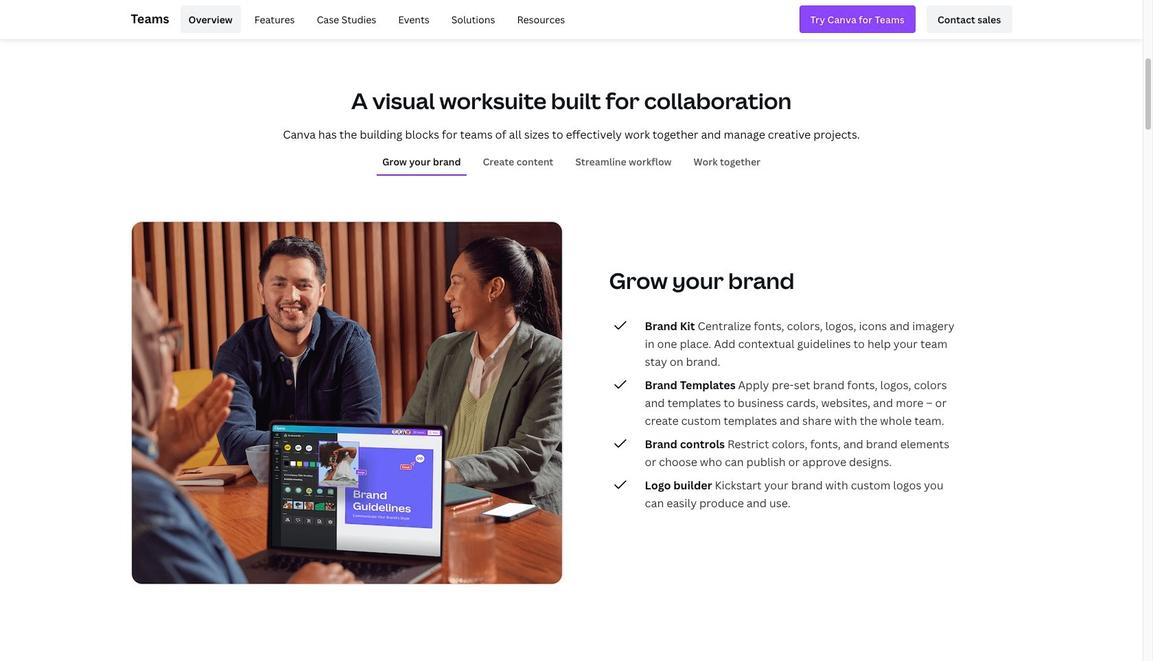 Task type: vqa. For each thing, say whether or not it's contained in the screenshot.
AN IMAGE OF THREE PEOPLE TALKING AROUND A LAPTOP, WHICH HAS CANVA OPEN
yes



Task type: locate. For each thing, give the bounding box(es) containing it.
menu bar
[[175, 5, 573, 33]]



Task type: describe. For each thing, give the bounding box(es) containing it.
an image of three people talking around a laptop, which has canva open image
[[131, 221, 563, 585]]



